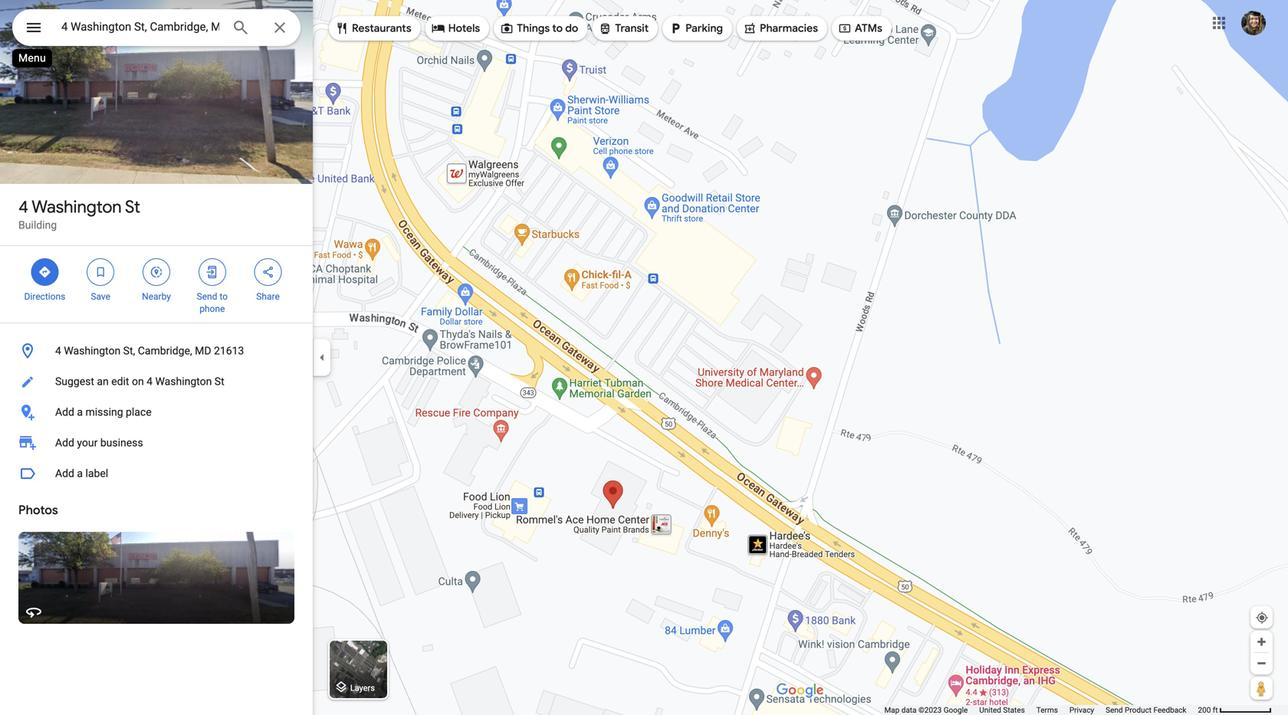Task type: locate. For each thing, give the bounding box(es) containing it.
md
[[195, 345, 211, 357]]

privacy
[[1070, 706, 1095, 715]]

google account: giulia masi  
(giulia.masi@adept.ai) image
[[1242, 11, 1266, 35]]

 things to do
[[500, 20, 578, 37]]

1 horizontal spatial 4
[[55, 345, 61, 357]]

0 vertical spatial st
[[125, 196, 140, 218]]

 restaurants
[[335, 20, 412, 37]]

show street view coverage image
[[1251, 677, 1273, 700]]

1 horizontal spatial st
[[215, 375, 224, 388]]

4 up building
[[18, 196, 28, 218]]

washington inside the 4 washington st building
[[32, 196, 122, 218]]

0 horizontal spatial to
[[220, 291, 228, 302]]


[[94, 264, 108, 281]]

 atms
[[838, 20, 883, 37]]

1 vertical spatial washington
[[64, 345, 121, 357]]

your
[[77, 437, 98, 449]]

to inside  things to do
[[552, 21, 563, 35]]

1 vertical spatial 4
[[55, 345, 61, 357]]

2 vertical spatial add
[[55, 467, 74, 480]]

0 horizontal spatial 4
[[18, 196, 28, 218]]

4
[[18, 196, 28, 218], [55, 345, 61, 357], [147, 375, 153, 388]]

restaurants
[[352, 21, 412, 35]]

0 vertical spatial add
[[55, 406, 74, 419]]

2 vertical spatial washington
[[155, 375, 212, 388]]

a left "missing" at the left of page
[[77, 406, 83, 419]]


[[261, 264, 275, 281]]


[[838, 20, 852, 37]]

suggest an edit on 4 washington st
[[55, 375, 224, 388]]

1 vertical spatial st
[[215, 375, 224, 388]]

 parking
[[669, 20, 723, 37]]

4 up suggest
[[55, 345, 61, 357]]

add a label
[[55, 467, 108, 480]]

business
[[100, 437, 143, 449]]

add your business
[[55, 437, 143, 449]]

a
[[77, 406, 83, 419], [77, 467, 83, 480]]

add
[[55, 406, 74, 419], [55, 437, 74, 449], [55, 467, 74, 480]]

4 inside suggest an edit on 4 washington st button
[[147, 375, 153, 388]]

parking
[[686, 21, 723, 35]]

4 inside the 4 washington st building
[[18, 196, 28, 218]]

 hotels
[[432, 20, 480, 37]]

add down suggest
[[55, 406, 74, 419]]

send up phone
[[197, 291, 217, 302]]

4 inside "4 washington st, cambridge, md 21613" button
[[55, 345, 61, 357]]

pharmacies
[[760, 21, 818, 35]]

united
[[980, 706, 1002, 715]]

washington inside button
[[155, 375, 212, 388]]

4 washington st main content
[[0, 0, 313, 716]]

washington up building
[[32, 196, 122, 218]]

©2023
[[919, 706, 942, 715]]

united states button
[[980, 706, 1025, 716]]

none field inside 4 washington st, cambridge, md 21613 field
[[61, 18, 219, 36]]

terms button
[[1037, 706, 1058, 716]]

0 vertical spatial a
[[77, 406, 83, 419]]


[[432, 20, 445, 37]]

to up phone
[[220, 291, 228, 302]]

None field
[[61, 18, 219, 36]]

0 vertical spatial washington
[[32, 196, 122, 218]]

send left product
[[1106, 706, 1123, 715]]

to
[[552, 21, 563, 35], [220, 291, 228, 302]]

0 horizontal spatial st
[[125, 196, 140, 218]]

4 Washington St, Cambridge, MD 21613 field
[[12, 9, 301, 46]]

0 vertical spatial 4
[[18, 196, 28, 218]]

4 washington st building
[[18, 196, 140, 232]]

4 washington st, cambridge, md 21613 button
[[0, 336, 313, 367]]

photos
[[18, 503, 58, 518]]

st,
[[123, 345, 135, 357]]

0 vertical spatial to
[[552, 21, 563, 35]]

phone
[[200, 304, 225, 314]]

washington down the cambridge,
[[155, 375, 212, 388]]

zoom in image
[[1256, 637, 1268, 648]]

data
[[902, 706, 917, 715]]

send product feedback
[[1106, 706, 1187, 715]]

add left your
[[55, 437, 74, 449]]

to left do
[[552, 21, 563, 35]]

send to phone
[[197, 291, 228, 314]]

nearby
[[142, 291, 171, 302]]

1 vertical spatial to
[[220, 291, 228, 302]]

map
[[885, 706, 900, 715]]

3 add from the top
[[55, 467, 74, 480]]

1 a from the top
[[77, 406, 83, 419]]

21613
[[214, 345, 244, 357]]


[[38, 264, 52, 281]]

1 horizontal spatial send
[[1106, 706, 1123, 715]]

washington up an
[[64, 345, 121, 357]]

actions for 4 washington st region
[[0, 246, 313, 323]]

2 vertical spatial 4
[[147, 375, 153, 388]]


[[25, 16, 43, 39]]

send
[[197, 291, 217, 302], [1106, 706, 1123, 715]]

2 a from the top
[[77, 467, 83, 480]]

washington inside button
[[64, 345, 121, 357]]

google
[[944, 706, 968, 715]]

on
[[132, 375, 144, 388]]

footer
[[885, 706, 1198, 716]]

footer inside google maps element
[[885, 706, 1198, 716]]

send inside button
[[1106, 706, 1123, 715]]

send inside the "send to phone"
[[197, 291, 217, 302]]

1 vertical spatial send
[[1106, 706, 1123, 715]]

2 add from the top
[[55, 437, 74, 449]]

0 vertical spatial send
[[197, 291, 217, 302]]

1 vertical spatial add
[[55, 437, 74, 449]]

footer containing map data ©2023 google
[[885, 706, 1198, 716]]

1 horizontal spatial to
[[552, 21, 563, 35]]

add for add your business
[[55, 437, 74, 449]]

add a label button
[[0, 459, 313, 489]]

do
[[565, 21, 578, 35]]

4 right on
[[147, 375, 153, 388]]

add left the label
[[55, 467, 74, 480]]

a left the label
[[77, 467, 83, 480]]

add for add a label
[[55, 467, 74, 480]]

st
[[125, 196, 140, 218], [215, 375, 224, 388]]

1 add from the top
[[55, 406, 74, 419]]

0 horizontal spatial send
[[197, 291, 217, 302]]

add your business link
[[0, 428, 313, 459]]

washington
[[32, 196, 122, 218], [64, 345, 121, 357], [155, 375, 212, 388]]

2 horizontal spatial 4
[[147, 375, 153, 388]]

suggest an edit on 4 washington st button
[[0, 367, 313, 397]]

washington for st,
[[64, 345, 121, 357]]

missing
[[85, 406, 123, 419]]

1 vertical spatial a
[[77, 467, 83, 480]]

st inside the 4 washington st building
[[125, 196, 140, 218]]



Task type: describe. For each thing, give the bounding box(es) containing it.
add a missing place button
[[0, 397, 313, 428]]


[[150, 264, 163, 281]]

building
[[18, 219, 57, 232]]

4 for st,
[[55, 345, 61, 357]]

200
[[1198, 706, 1211, 715]]

from your device image
[[1255, 611, 1269, 625]]

 button
[[12, 9, 55, 49]]

200 ft
[[1198, 706, 1218, 715]]

to inside the "send to phone"
[[220, 291, 228, 302]]


[[669, 20, 683, 37]]

feedback
[[1154, 706, 1187, 715]]

ft
[[1213, 706, 1218, 715]]

united states
[[980, 706, 1025, 715]]

send for send product feedback
[[1106, 706, 1123, 715]]

4 washington st, cambridge, md 21613
[[55, 345, 244, 357]]

 search field
[[12, 9, 301, 49]]

edit
[[111, 375, 129, 388]]

collapse side panel image
[[314, 349, 331, 366]]

share
[[256, 291, 280, 302]]

send for send to phone
[[197, 291, 217, 302]]

suggest
[[55, 375, 94, 388]]


[[598, 20, 612, 37]]

label
[[85, 467, 108, 480]]

things
[[517, 21, 550, 35]]

place
[[126, 406, 152, 419]]

states
[[1003, 706, 1025, 715]]

layers
[[350, 684, 375, 693]]

hotels
[[448, 21, 480, 35]]

st inside button
[[215, 375, 224, 388]]

terms
[[1037, 706, 1058, 715]]


[[500, 20, 514, 37]]

a for missing
[[77, 406, 83, 419]]

an
[[97, 375, 109, 388]]

directions
[[24, 291, 65, 302]]

200 ft button
[[1198, 706, 1272, 715]]

atms
[[855, 21, 883, 35]]

4 for st
[[18, 196, 28, 218]]

transit
[[615, 21, 649, 35]]

washington for st
[[32, 196, 122, 218]]

cambridge,
[[138, 345, 192, 357]]

add a missing place
[[55, 406, 152, 419]]

privacy button
[[1070, 706, 1095, 716]]

zoom out image
[[1256, 658, 1268, 670]]

map data ©2023 google
[[885, 706, 968, 715]]

add for add a missing place
[[55, 406, 74, 419]]

save
[[91, 291, 110, 302]]

 pharmacies
[[743, 20, 818, 37]]

a for label
[[77, 467, 83, 480]]


[[205, 264, 219, 281]]

 transit
[[598, 20, 649, 37]]

product
[[1125, 706, 1152, 715]]

google maps element
[[0, 0, 1288, 716]]

send product feedback button
[[1106, 706, 1187, 716]]


[[743, 20, 757, 37]]


[[335, 20, 349, 37]]



Task type: vqa. For each thing, say whether or not it's contained in the screenshot.
THU, JAN 25 element
no



